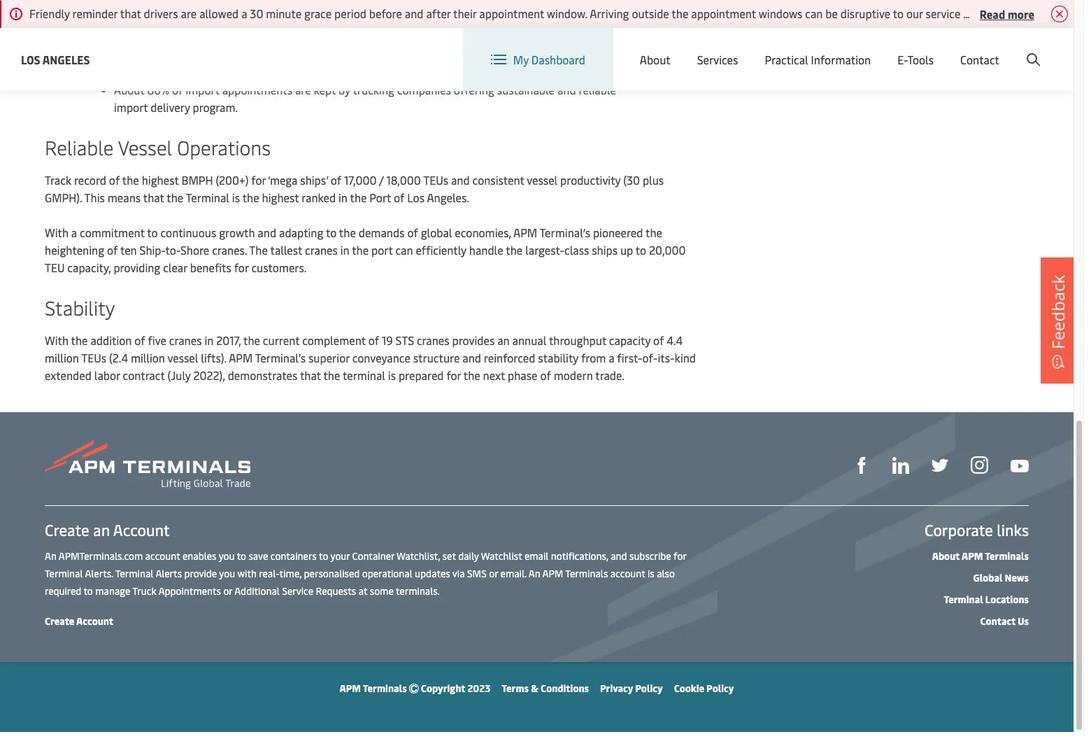 Task type: vqa. For each thing, say whether or not it's contained in the screenshot.
'are' corresponding to transactions
yes



Task type: describe. For each thing, give the bounding box(es) containing it.
terminal down global news link
[[944, 593, 984, 606]]

to right adapting
[[326, 225, 337, 240]]

save
[[249, 549, 268, 563]]

operational
[[362, 567, 413, 580]]

the
[[249, 242, 268, 258]]

efficiently
[[416, 242, 467, 258]]

practical
[[765, 52, 809, 67]]

the down bmph
[[167, 190, 184, 205]]

trucking
[[353, 82, 395, 97]]

global news
[[974, 571, 1029, 584]]

providing
[[114, 260, 160, 275]]

of down 18,000
[[394, 190, 405, 205]]

continuous
[[161, 225, 216, 240]]

and inside "with the addition of five cranes in 2017, the current complement of 19 sts cranes provides an annual throughput capacity of 4.4 million teus (2.4 million vessel lifts). apm terminal's superior conveyance structure and reinforced stability from a first-of-its-kind extended labor contract (july 2022), demonstrates that the terminal is prepared for the next phase of modern trade."
[[463, 350, 481, 365]]

about button
[[640, 28, 671, 91]]

is inside "with the addition of five cranes in 2017, the current complement of 19 sts cranes provides an annual throughput capacity of 4.4 million teus (2.4 million vessel lifts). apm terminal's superior conveyance structure and reinforced stability from a first-of-its-kind extended labor contract (july 2022), demonstrates that the terminal is prepared for the next phase of modern trade."
[[388, 367, 396, 383]]

1 vertical spatial account
[[113, 519, 170, 540]]

the up 20,000
[[646, 225, 663, 240]]

alerts
[[156, 567, 182, 580]]

apm inside "with the addition of five cranes in 2017, the current complement of 19 sts cranes provides an annual throughput capacity of 4.4 million teus (2.4 million vessel lifts). apm terminal's superior conveyance structure and reinforced stability from a first-of-its-kind extended labor contract (july 2022), demonstrates that the terminal is prepared for the next phase of modern trade."
[[229, 350, 253, 365]]

container
[[352, 549, 395, 563]]

next
[[483, 367, 505, 383]]

throughput
[[549, 332, 607, 348]]

vessel inside track record of the highest bmph (200+) for 'mega ships' of 17,000 / 18,000 teus and consistent vessel productivity (30 plus gmph). this means that the terminal is the highest ranked in the port of los angeles.
[[527, 172, 558, 188]]

1 vertical spatial an
[[529, 567, 541, 580]]

up
[[621, 242, 634, 258]]

largest-
[[526, 242, 565, 258]]

teu
[[45, 260, 65, 275]]

gmph).
[[45, 190, 82, 205]]

with for with the addition of five cranes in 2017, the current complement of 19 sts cranes provides an annual throughput capacity of 4.4 million teus (2.4 million vessel lifts). apm terminal's superior conveyance structure and reinforced stability from a first-of-its-kind extended labor contract (july 2022), demonstrates that the terminal is prepared for the next phase of modern trade.
[[45, 332, 69, 348]]

transactions
[[211, 59, 273, 74]]

0 vertical spatial account
[[145, 549, 180, 563]]

0 vertical spatial an
[[45, 549, 57, 563]]

terminal inside track record of the highest bmph (200+) for 'mega ships' of 17,000 / 18,000 teus and consistent vessel productivity (30 plus gmph). this means that the terminal is the highest ranked in the port of los angeles.
[[186, 190, 230, 205]]

of right 75%
[[170, 59, 181, 74]]

annual
[[513, 332, 547, 348]]

/ inside track record of the highest bmph (200+) for 'mega ships' of 17,000 / 18,000 teus and consistent vessel productivity (30 plus gmph). this means that the terminal is the highest ranked in the port of los angeles.
[[379, 172, 384, 188]]

complement
[[302, 332, 366, 348]]

apm left ⓒ
[[340, 682, 361, 695]]

apm inside an apmterminals.com account enables you to save containers to your container watchlist, set daily watchlist email notifications, and subscribe for terminal alerts. terminal alerts provide you with real-time, personalised operational updates via sms or email. an apm terminals account is also required to manage truck appointments or additional service requests at some terminals.
[[543, 567, 564, 580]]

&
[[531, 682, 539, 695]]

(200+)
[[216, 172, 249, 188]]

about for about
[[640, 52, 671, 67]]

0 vertical spatial or
[[489, 567, 498, 580]]

1 horizontal spatial import
[[186, 82, 220, 97]]

60
[[342, 59, 355, 74]]

than
[[316, 59, 339, 74]]

also
[[657, 567, 675, 580]]

create an account
[[45, 519, 170, 540]]

global for global menu
[[804, 41, 837, 56]]

a inside "with the addition of five cranes in 2017, the current complement of 19 sts cranes provides an annual throughput capacity of 4.4 million teus (2.4 million vessel lifts). apm terminal's superior conveyance structure and reinforced stability from a first-of-its-kind extended labor contract (july 2022), demonstrates that the terminal is prepared for the next phase of modern trade."
[[609, 350, 615, 365]]

the left "addition"
[[71, 332, 88, 348]]

angeles.
[[427, 190, 469, 205]]

the right 2017,
[[244, 332, 260, 348]]

75%
[[147, 59, 168, 74]]

first-
[[617, 350, 643, 365]]

1 million from the left
[[45, 350, 79, 365]]

instagram image
[[971, 457, 989, 474]]

modern
[[554, 367, 593, 383]]

sustainable
[[497, 82, 555, 97]]

of left ten
[[107, 242, 118, 258]]

the left port
[[352, 242, 369, 258]]

the down (200+)
[[243, 190, 259, 205]]

about apm terminals
[[933, 549, 1029, 563]]

reliable
[[45, 134, 114, 160]]

locations
[[986, 593, 1029, 606]]

to left save
[[237, 549, 246, 563]]

account inside the login / create account link
[[1006, 41, 1048, 56]]

structure
[[413, 350, 460, 365]]

0 horizontal spatial cranes
[[169, 332, 202, 348]]

of down stability
[[541, 367, 551, 383]]

shore
[[181, 242, 209, 258]]

the down superior
[[324, 367, 340, 383]]

that inside "with the addition of five cranes in 2017, the current complement of 19 sts cranes provides an annual throughput capacity of 4.4 million teus (2.4 million vessel lifts). apm terminal's superior conveyance structure and reinforced stability from a first-of-its-kind extended labor contract (july 2022), demonstrates that the terminal is prepared for the next phase of modern trade."
[[300, 367, 321, 383]]

benefits
[[190, 260, 232, 275]]

terminal
[[343, 367, 386, 383]]

requests
[[316, 584, 356, 598]]

ⓒ
[[409, 682, 419, 695]]

80%
[[147, 82, 169, 97]]

about for about 75% of total transactions are less than 60 minutes within the terminal.
[[114, 59, 145, 74]]

a inside with a commitment to continuous growth and adapting to the demands of global economies, apm terminal's pioneered the heightening of ten ship-to-shore cranes. the tallest cranes in the port can efficiently handle the largest-class ships up to 20,000 teu capacity, providing clear benefits for customers.
[[71, 225, 77, 240]]

demands
[[359, 225, 405, 240]]

pioneered
[[593, 225, 643, 240]]

is inside track record of the highest bmph (200+) for 'mega ships' of 17,000 / 18,000 teus and consistent vessel productivity (30 plus gmph). this means that the terminal is the highest ranked in the port of los angeles.
[[232, 190, 240, 205]]

practical information
[[765, 52, 871, 67]]

global menu
[[804, 41, 868, 56]]

instagram link
[[971, 455, 989, 474]]

of up means
[[109, 172, 120, 188]]

terminal's inside with a commitment to continuous growth and adapting to the demands of global economies, apm terminal's pioneered the heightening of ten ship-to-shore cranes. the tallest cranes in the port can efficiently handle the largest-class ships up to 20,000 teu capacity, providing clear benefits for customers.
[[540, 225, 591, 240]]

terminal up required
[[45, 567, 83, 580]]

by
[[339, 82, 351, 97]]

switch
[[680, 41, 714, 56]]

stability
[[45, 294, 115, 321]]

read
[[980, 6, 1006, 21]]

e-
[[898, 52, 908, 67]]

is inside an apmterminals.com account enables you to save containers to your container watchlist, set daily watchlist email notifications, and subscribe for terminal alerts. terminal alerts provide you with real-time, personalised operational updates via sms or email. an apm terminals account is also required to manage truck appointments or additional service requests at some terminals.
[[648, 567, 655, 580]]

of left five
[[135, 332, 145, 348]]

shape link
[[854, 455, 871, 474]]

terminal locations
[[944, 593, 1029, 606]]

adapting
[[279, 225, 324, 240]]

in inside "with the addition of five cranes in 2017, the current complement of 19 sts cranes provides an annual throughput capacity of 4.4 million teus (2.4 million vessel lifts). apm terminal's superior conveyance structure and reinforced stability from a first-of-its-kind extended labor contract (july 2022), demonstrates that the terminal is prepared for the next phase of modern trade."
[[205, 332, 214, 348]]

1 vertical spatial or
[[224, 584, 233, 598]]

appointments
[[159, 584, 221, 598]]

with a commitment to continuous growth and adapting to the demands of global economies, apm terminal's pioneered the heightening of ten ship-to-shore cranes. the tallest cranes in the port can efficiently handle the largest-class ships up to 20,000 teu capacity, providing clear benefits for customers.
[[45, 225, 686, 275]]

service
[[282, 584, 314, 598]]

cookie policy link
[[674, 682, 734, 695]]

that inside track record of the highest bmph (200+) for 'mega ships' of 17,000 / 18,000 teus and consistent vessel productivity (30 plus gmph). this means that the terminal is the highest ranked in the port of los angeles.
[[143, 190, 164, 205]]

to left your
[[319, 549, 328, 563]]

los inside track record of the highest bmph (200+) for 'mega ships' of 17,000 / 18,000 teus and consistent vessel productivity (30 plus gmph). this means that the terminal is the highest ranked in the port of los angeles.
[[408, 190, 425, 205]]

current
[[263, 332, 300, 348]]

sts
[[396, 332, 414, 348]]

of left 19
[[369, 332, 379, 348]]

port
[[372, 242, 393, 258]]

labor
[[94, 367, 120, 383]]

to up ship-
[[147, 225, 158, 240]]

2 million from the left
[[131, 350, 165, 365]]

cranes inside with a commitment to continuous growth and adapting to the demands of global economies, apm terminal's pioneered the heightening of ten ship-to-shore cranes. the tallest cranes in the port can efficiently handle the largest-class ships up to 20,000 teu capacity, providing clear benefits for customers.
[[305, 242, 338, 258]]

phase
[[508, 367, 538, 383]]

privacy policy link
[[600, 682, 663, 695]]

los inside 'los angeles' 'link'
[[21, 51, 40, 67]]

trade.
[[596, 367, 625, 383]]

los angeles link
[[21, 51, 90, 68]]

privacy
[[600, 682, 633, 695]]

dashboard
[[532, 52, 586, 67]]

class
[[565, 242, 590, 258]]

linkedin__x28_alt_x29__3_ link
[[893, 455, 910, 474]]

login
[[935, 41, 962, 56]]

from
[[582, 350, 606, 365]]

global for global news
[[974, 571, 1003, 584]]

about apm terminals link
[[933, 549, 1029, 563]]

heightening
[[45, 242, 104, 258]]

economies,
[[455, 225, 511, 240]]

apmterminals.com
[[59, 549, 143, 563]]

youtube image
[[1011, 460, 1029, 472]]

0 horizontal spatial import
[[114, 99, 148, 115]]

customers.
[[252, 260, 306, 275]]

teus inside "with the addition of five cranes in 2017, the current complement of 19 sts cranes provides an annual throughput capacity of 4.4 million teus (2.4 million vessel lifts). apm terminal's superior conveyance structure and reinforced stability from a first-of-its-kind extended labor contract (july 2022), demonstrates that the terminal is prepared for the next phase of modern trade."
[[81, 350, 106, 365]]

ranked
[[302, 190, 336, 205]]

and inside an apmterminals.com account enables you to save containers to your container watchlist, set daily watchlist email notifications, and subscribe for terminal alerts. terminal alerts provide you with real-time, personalised operational updates via sms or email. an apm terminals account is also required to manage truck appointments or additional service requests at some terminals.
[[611, 549, 627, 563]]

updates
[[415, 567, 450, 580]]

manage
[[95, 584, 130, 598]]



Task type: locate. For each thing, give the bounding box(es) containing it.
terminal's inside "with the addition of five cranes in 2017, the current complement of 19 sts cranes provides an annual throughput capacity of 4.4 million teus (2.4 million vessel lifts). apm terminal's superior conveyance structure and reinforced stability from a first-of-its-kind extended labor contract (july 2022), demonstrates that the terminal is prepared for the next phase of modern trade."
[[255, 350, 306, 365]]

within
[[401, 59, 433, 74]]

for down structure
[[447, 367, 461, 383]]

facebook image
[[854, 457, 871, 474]]

0 horizontal spatial or
[[224, 584, 233, 598]]

import up program.
[[186, 82, 220, 97]]

1 with from the top
[[45, 225, 69, 240]]

ships'
[[300, 172, 328, 188]]

about 80% of import appointments are kept by trucking companies offering sustainable and reliable import delivery program.
[[114, 82, 617, 115]]

0 horizontal spatial million
[[45, 350, 79, 365]]

of-
[[643, 350, 658, 365]]

apm down corporate links
[[962, 549, 984, 563]]

about inside about 80% of import appointments are kept by trucking companies offering sustainable and reliable import delivery program.
[[114, 82, 145, 97]]

1 vertical spatial you
[[219, 567, 235, 580]]

1 vertical spatial is
[[388, 367, 396, 383]]

and inside track record of the highest bmph (200+) for 'mega ships' of 17,000 / 18,000 teus and consistent vessel productivity (30 plus gmph). this means that the terminal is the highest ranked in the port of los angeles.
[[451, 172, 470, 188]]

1 horizontal spatial /
[[964, 41, 969, 56]]

0 horizontal spatial that
[[143, 190, 164, 205]]

highest down reliable vessel operations
[[142, 172, 179, 188]]

are for appointments
[[295, 82, 311, 97]]

2 horizontal spatial cranes
[[417, 332, 450, 348]]

cookie policy
[[674, 682, 734, 695]]

for inside "with the addition of five cranes in 2017, the current complement of 19 sts cranes provides an annual throughput capacity of 4.4 million teus (2.4 million vessel lifts). apm terminal's superior conveyance structure and reinforced stability from a first-of-its-kind extended labor contract (july 2022), demonstrates that the terminal is prepared for the next phase of modern trade."
[[447, 367, 461, 383]]

are left kept
[[295, 82, 311, 97]]

1 vertical spatial with
[[45, 332, 69, 348]]

to-
[[166, 242, 181, 258]]

0 vertical spatial highest
[[142, 172, 179, 188]]

less
[[294, 59, 313, 74]]

enables
[[183, 549, 217, 563]]

highest down the 'mega
[[262, 190, 299, 205]]

prepared
[[399, 367, 444, 383]]

0 vertical spatial with
[[45, 225, 69, 240]]

account up alerts
[[145, 549, 180, 563]]

account down subscribe at the bottom right of page
[[611, 567, 646, 580]]

and left subscribe at the bottom right of page
[[611, 549, 627, 563]]

some
[[370, 584, 394, 598]]

and inside about 80% of import appointments are kept by trucking companies offering sustainable and reliable import delivery program.
[[558, 82, 576, 97]]

/ up port
[[379, 172, 384, 188]]

create for create an account
[[45, 519, 89, 540]]

0 horizontal spatial are
[[275, 59, 291, 74]]

0 horizontal spatial an
[[93, 519, 110, 540]]

vessel up (july
[[168, 350, 198, 365]]

0 horizontal spatial los
[[21, 51, 40, 67]]

account up apmterminals.com
[[113, 519, 170, 540]]

0 vertical spatial create
[[972, 41, 1004, 56]]

record
[[74, 172, 106, 188]]

for inside with a commitment to continuous growth and adapting to the demands of global economies, apm terminal's pioneered the heightening of ten ship-to-shore cranes. the tallest cranes in the port can efficiently handle the largest-class ships up to 20,000 teu capacity, providing clear benefits for customers.
[[234, 260, 249, 275]]

1 vertical spatial terminal's
[[255, 350, 306, 365]]

capacity,
[[67, 260, 111, 275]]

an inside "with the addition of five cranes in 2017, the current complement of 19 sts cranes provides an annual throughput capacity of 4.4 million teus (2.4 million vessel lifts). apm terminal's superior conveyance structure and reinforced stability from a first-of-its-kind extended labor contract (july 2022), demonstrates that the terminal is prepared for the next phase of modern trade."
[[498, 332, 510, 348]]

kept
[[314, 82, 336, 97]]

terminal down bmph
[[186, 190, 230, 205]]

in inside track record of the highest bmph (200+) for 'mega ships' of 17,000 / 18,000 teus and consistent vessel productivity (30 plus gmph). this means that the terminal is the highest ranked in the port of los angeles.
[[339, 190, 348, 205]]

0 vertical spatial terminals
[[985, 549, 1029, 563]]

0 horizontal spatial teus
[[81, 350, 106, 365]]

capacity
[[609, 332, 651, 348]]

an up required
[[45, 549, 57, 563]]

a up trade.
[[609, 350, 615, 365]]

million
[[45, 350, 79, 365], [131, 350, 165, 365]]

los
[[21, 51, 40, 67], [408, 190, 425, 205]]

about for about apm terminals
[[933, 549, 960, 563]]

is left also
[[648, 567, 655, 580]]

0 vertical spatial los
[[21, 51, 40, 67]]

0 vertical spatial that
[[143, 190, 164, 205]]

cranes
[[305, 242, 338, 258], [169, 332, 202, 348], [417, 332, 450, 348]]

five
[[148, 332, 166, 348]]

teus up the angeles.
[[424, 172, 449, 188]]

1 horizontal spatial terminal's
[[540, 225, 591, 240]]

1 horizontal spatial an
[[529, 567, 541, 580]]

2017,
[[216, 332, 241, 348]]

2 vertical spatial in
[[205, 332, 214, 348]]

and up the angeles.
[[451, 172, 470, 188]]

with
[[45, 225, 69, 240], [45, 332, 69, 348]]

close alert image
[[1052, 6, 1069, 22]]

my
[[514, 52, 529, 67]]

1 horizontal spatial los
[[408, 190, 425, 205]]

cranes up structure
[[417, 332, 450, 348]]

e-tools
[[898, 52, 934, 67]]

with inside with a commitment to continuous growth and adapting to the demands of global economies, apm terminal's pioneered the heightening of ten ship-to-shore cranes. the tallest cranes in the port can efficiently handle the largest-class ships up to 20,000 teu capacity, providing clear benefits for customers.
[[45, 225, 69, 240]]

login / create account
[[935, 41, 1048, 56]]

2 vertical spatial is
[[648, 567, 655, 580]]

terminals down notifications,
[[566, 567, 608, 580]]

daily
[[458, 549, 479, 563]]

contact for contact us
[[981, 614, 1016, 628]]

the up means
[[122, 172, 139, 188]]

the right the within
[[435, 59, 452, 74]]

create account link
[[45, 614, 113, 628]]

more
[[1008, 6, 1035, 21]]

2 with from the top
[[45, 332, 69, 348]]

to down alerts.
[[84, 584, 93, 598]]

provides
[[452, 332, 495, 348]]

commitment
[[80, 225, 145, 240]]

in
[[339, 190, 348, 205], [341, 242, 350, 258], [205, 332, 214, 348]]

is down conveyance
[[388, 367, 396, 383]]

2 vertical spatial create
[[45, 614, 74, 628]]

that down superior
[[300, 367, 321, 383]]

practical information button
[[765, 28, 871, 91]]

1 vertical spatial in
[[341, 242, 350, 258]]

2 policy from the left
[[707, 682, 734, 695]]

1 vertical spatial terminals
[[566, 567, 608, 580]]

1 horizontal spatial an
[[498, 332, 510, 348]]

of right ships'
[[331, 172, 342, 188]]

for inside track record of the highest bmph (200+) for 'mega ships' of 17,000 / 18,000 teus and consistent vessel productivity (30 plus gmph). this means that the terminal is the highest ranked in the port of los angeles.
[[251, 172, 266, 188]]

with up heightening
[[45, 225, 69, 240]]

you tube link
[[1011, 456, 1029, 473]]

time,
[[280, 567, 302, 580]]

policy for cookie policy
[[707, 682, 734, 695]]

and down provides
[[463, 350, 481, 365]]

the down 17,000
[[350, 190, 367, 205]]

for down cranes.
[[234, 260, 249, 275]]

1 horizontal spatial that
[[300, 367, 321, 383]]

0 horizontal spatial terminal's
[[255, 350, 306, 365]]

1 vertical spatial account
[[611, 567, 646, 580]]

0 vertical spatial account
[[1006, 41, 1048, 56]]

0 vertical spatial import
[[186, 82, 220, 97]]

0 vertical spatial /
[[964, 41, 969, 56]]

1 vertical spatial /
[[379, 172, 384, 188]]

required
[[45, 584, 81, 598]]

to right up
[[636, 242, 647, 258]]

the left the "demands"
[[339, 225, 356, 240]]

1 vertical spatial that
[[300, 367, 321, 383]]

in left port
[[341, 242, 350, 258]]

is down (200+)
[[232, 190, 240, 205]]

a up heightening
[[71, 225, 77, 240]]

contact down locations
[[981, 614, 1016, 628]]

1 horizontal spatial terminals
[[566, 567, 608, 580]]

1 vertical spatial import
[[114, 99, 148, 115]]

my dashboard button
[[491, 28, 586, 91]]

are left less
[[275, 59, 291, 74]]

highest
[[142, 172, 179, 188], [262, 190, 299, 205]]

for inside an apmterminals.com account enables you to save containers to your container watchlist, set daily watchlist email notifications, and subscribe for terminal alerts. terminal alerts provide you with real-time, personalised operational updates via sms or email. an apm terminals account is also required to manage truck appointments or additional service requests at some terminals.
[[674, 549, 687, 563]]

terminal's up class
[[540, 225, 591, 240]]

global
[[421, 225, 452, 240]]

switch location
[[680, 41, 760, 56]]

of left 4.4
[[654, 332, 664, 348]]

apm down 2017,
[[229, 350, 253, 365]]

policy right privacy at the bottom of page
[[636, 682, 663, 695]]

2 horizontal spatial is
[[648, 567, 655, 580]]

0 horizontal spatial highest
[[142, 172, 179, 188]]

that
[[143, 190, 164, 205], [300, 367, 321, 383]]

1 vertical spatial highest
[[262, 190, 299, 205]]

companies
[[397, 82, 451, 97]]

and inside with a commitment to continuous growth and adapting to the demands of global economies, apm terminal's pioneered the heightening of ten ship-to-shore cranes. the tallest cranes in the port can efficiently handle the largest-class ships up to 20,000 teu capacity, providing clear benefits for customers.
[[258, 225, 276, 240]]

1 vertical spatial are
[[295, 82, 311, 97]]

1 horizontal spatial account
[[611, 567, 646, 580]]

email
[[525, 549, 549, 563]]

account
[[1006, 41, 1048, 56], [113, 519, 170, 540], [76, 614, 113, 628]]

an up apmterminals.com
[[93, 519, 110, 540]]

and left reliable at the right
[[558, 82, 576, 97]]

teus inside track record of the highest bmph (200+) for 'mega ships' of 17,000 / 18,000 teus and consistent vessel productivity (30 plus gmph). this means that the terminal is the highest ranked in the port of los angeles.
[[424, 172, 449, 188]]

to
[[147, 225, 158, 240], [326, 225, 337, 240], [636, 242, 647, 258], [237, 549, 246, 563], [319, 549, 328, 563], [84, 584, 93, 598]]

0 horizontal spatial vessel
[[168, 350, 198, 365]]

for
[[251, 172, 266, 188], [234, 260, 249, 275], [447, 367, 461, 383], [674, 549, 687, 563]]

0 vertical spatial you
[[219, 549, 235, 563]]

terms
[[502, 682, 529, 695]]

1 vertical spatial contact
[[981, 614, 1016, 628]]

0 vertical spatial global
[[804, 41, 837, 56]]

truck
[[132, 584, 157, 598]]

1 horizontal spatial are
[[295, 82, 311, 97]]

or left additional
[[224, 584, 233, 598]]

1 horizontal spatial cranes
[[305, 242, 338, 258]]

in inside with a commitment to continuous growth and adapting to the demands of global economies, apm terminal's pioneered the heightening of ten ship-to-shore cranes. the tallest cranes in the port can efficiently handle the largest-class ships up to 20,000 teu capacity, providing clear benefits for customers.
[[341, 242, 350, 258]]

reliable
[[579, 82, 617, 97]]

0 vertical spatial is
[[232, 190, 240, 205]]

you left with
[[219, 567, 235, 580]]

create account
[[45, 614, 113, 628]]

apm inside with a commitment to continuous growth and adapting to the demands of global economies, apm terminal's pioneered the heightening of ten ship-to-shore cranes. the tallest cranes in the port can efficiently handle the largest-class ships up to 20,000 teu capacity, providing clear benefits for customers.
[[514, 225, 538, 240]]

read more
[[980, 6, 1035, 21]]

create for create account
[[45, 614, 74, 628]]

ships
[[592, 242, 618, 258]]

ten
[[120, 242, 137, 258]]

are inside about 80% of import appointments are kept by trucking companies offering sustainable and reliable import delivery program.
[[295, 82, 311, 97]]

terminals left ⓒ
[[363, 682, 407, 695]]

2 vertical spatial account
[[76, 614, 113, 628]]

1 horizontal spatial teus
[[424, 172, 449, 188]]

apm down email
[[543, 567, 564, 580]]

provide
[[184, 567, 217, 580]]

are for transactions
[[275, 59, 291, 74]]

0 horizontal spatial a
[[71, 225, 77, 240]]

linkedin image
[[893, 457, 910, 474]]

contact for contact
[[961, 52, 1000, 67]]

1 horizontal spatial is
[[388, 367, 396, 383]]

in right ranked
[[339, 190, 348, 205]]

import down 80%
[[114, 99, 148, 115]]

corporate
[[925, 519, 994, 540]]

create up apmterminals.com
[[45, 519, 89, 540]]

the right handle
[[506, 242, 523, 258]]

1 vertical spatial los
[[408, 190, 425, 205]]

apmt footer logo image
[[45, 440, 251, 489]]

0 vertical spatial teus
[[424, 172, 449, 188]]

conditions
[[541, 682, 589, 695]]

/ right login
[[964, 41, 969, 56]]

for up also
[[674, 549, 687, 563]]

ship-
[[140, 242, 166, 258]]

0 vertical spatial vessel
[[527, 172, 558, 188]]

cranes down adapting
[[305, 242, 338, 258]]

about left 80%
[[114, 82, 145, 97]]

email.
[[501, 567, 527, 580]]

million up extended
[[45, 350, 79, 365]]

or right sms
[[489, 567, 498, 580]]

with for with a commitment to continuous growth and adapting to the demands of global economies, apm terminal's pioneered the heightening of ten ship-to-shore cranes. the tallest cranes in the port can efficiently handle the largest-class ships up to 20,000 teu capacity, providing clear benefits for customers.
[[45, 225, 69, 240]]

1 horizontal spatial or
[[489, 567, 498, 580]]

of up the can
[[408, 225, 418, 240]]

0 vertical spatial terminal's
[[540, 225, 591, 240]]

appointments
[[222, 82, 293, 97]]

apm up largest-
[[514, 225, 538, 240]]

global inside button
[[804, 41, 837, 56]]

1 horizontal spatial million
[[131, 350, 165, 365]]

1 horizontal spatial vessel
[[527, 172, 558, 188]]

terminal
[[186, 190, 230, 205], [45, 567, 83, 580], [115, 567, 154, 580], [944, 593, 984, 606]]

1 horizontal spatial highest
[[262, 190, 299, 205]]

that right means
[[143, 190, 164, 205]]

terms & conditions link
[[502, 682, 589, 695]]

of up delivery
[[172, 82, 183, 97]]

program.
[[193, 99, 238, 115]]

vessel inside "with the addition of five cranes in 2017, the current complement of 19 sts cranes provides an annual throughput capacity of 4.4 million teus (2.4 million vessel lifts). apm terminal's superior conveyance structure and reinforced stability from a first-of-its-kind extended labor contract (july 2022), demonstrates that the terminal is prepared for the next phase of modern trade."
[[168, 350, 198, 365]]

of inside about 80% of import appointments are kept by trucking companies offering sustainable and reliable import delivery program.
[[172, 82, 183, 97]]

0 vertical spatial a
[[71, 225, 77, 240]]

watchlist
[[481, 549, 522, 563]]

create down required
[[45, 614, 74, 628]]

0 vertical spatial contact
[[961, 52, 1000, 67]]

0 horizontal spatial is
[[232, 190, 240, 205]]

teus up labor
[[81, 350, 106, 365]]

0 horizontal spatial global
[[804, 41, 837, 56]]

terminals inside an apmterminals.com account enables you to save containers to your container watchlist, set daily watchlist email notifications, and subscribe for terminal alerts. terminal alerts provide you with real-time, personalised operational updates via sms or email. an apm terminals account is also required to manage truck appointments or additional service requests at some terminals.
[[566, 567, 608, 580]]

about for about 80% of import appointments are kept by trucking companies offering sustainable and reliable import delivery program.
[[114, 82, 145, 97]]

your
[[331, 549, 350, 563]]

the left the next
[[464, 367, 481, 383]]

million up contract
[[131, 350, 165, 365]]

1 policy from the left
[[636, 682, 663, 695]]

policy right "cookie"
[[707, 682, 734, 695]]

policy for privacy policy
[[636, 682, 663, 695]]

means
[[108, 190, 141, 205]]

18,000
[[387, 172, 421, 188]]

0 vertical spatial are
[[275, 59, 291, 74]]

about left switch
[[640, 52, 671, 67]]

delivery
[[151, 99, 190, 115]]

an
[[45, 549, 57, 563], [529, 567, 541, 580]]

1 vertical spatial an
[[93, 519, 110, 540]]

terminal up truck
[[115, 567, 154, 580]]

contact down read at top
[[961, 52, 1000, 67]]

an up reinforced
[[498, 332, 510, 348]]

fill 44 link
[[932, 455, 949, 474]]

0 horizontal spatial terminals
[[363, 682, 407, 695]]

an down email
[[529, 567, 541, 580]]

1 vertical spatial create
[[45, 519, 89, 540]]

twitter image
[[932, 457, 949, 474]]

location
[[716, 41, 760, 56]]

read more button
[[980, 5, 1035, 22]]

2 horizontal spatial terminals
[[985, 549, 1029, 563]]

1 horizontal spatial global
[[974, 571, 1003, 584]]

with up extended
[[45, 332, 69, 348]]

1 vertical spatial vessel
[[168, 350, 198, 365]]

terminals up global news at the right bottom of the page
[[985, 549, 1029, 563]]

terminal's down current
[[255, 350, 306, 365]]

1 vertical spatial a
[[609, 350, 615, 365]]

an
[[498, 332, 510, 348], [93, 519, 110, 540]]

0 horizontal spatial account
[[145, 549, 180, 563]]

copyright
[[421, 682, 466, 695]]

containers
[[271, 549, 317, 563]]

0 vertical spatial in
[[339, 190, 348, 205]]

0 horizontal spatial /
[[379, 172, 384, 188]]

create down read at top
[[972, 41, 1004, 56]]

1 vertical spatial teus
[[81, 350, 106, 365]]

1 vertical spatial global
[[974, 571, 1003, 584]]

(30
[[624, 172, 640, 188]]

you right enables
[[219, 549, 235, 563]]

global news link
[[974, 571, 1029, 584]]

with the addition of five cranes in 2017, the current complement of 19 sts cranes provides an annual throughput capacity of 4.4 million teus (2.4 million vessel lifts). apm terminal's superior conveyance structure and reinforced stability from a first-of-its-kind extended labor contract (july 2022), demonstrates that the terminal is prepared for the next phase of modern trade.
[[45, 332, 696, 383]]

a
[[71, 225, 77, 240], [609, 350, 615, 365]]

about down corporate
[[933, 549, 960, 563]]

1 horizontal spatial policy
[[707, 682, 734, 695]]

in up lifts).
[[205, 332, 214, 348]]

0 vertical spatial an
[[498, 332, 510, 348]]

2022),
[[194, 367, 225, 383]]

1 horizontal spatial a
[[609, 350, 615, 365]]

0 horizontal spatial policy
[[636, 682, 663, 695]]

about left 75%
[[114, 59, 145, 74]]

with inside "with the addition of five cranes in 2017, the current complement of 19 sts cranes provides an annual throughput capacity of 4.4 million teus (2.4 million vessel lifts). apm terminal's superior conveyance structure and reinforced stability from a first-of-its-kind extended labor contract (july 2022), demonstrates that the terminal is prepared for the next phase of modern trade."
[[45, 332, 69, 348]]

los down 18,000
[[408, 190, 425, 205]]

plus
[[643, 172, 664, 188]]

0 horizontal spatial an
[[45, 549, 57, 563]]

2 vertical spatial terminals
[[363, 682, 407, 695]]

services button
[[698, 28, 739, 91]]

my dashboard
[[514, 52, 586, 67]]

account down the more
[[1006, 41, 1048, 56]]

account down manage
[[76, 614, 113, 628]]



